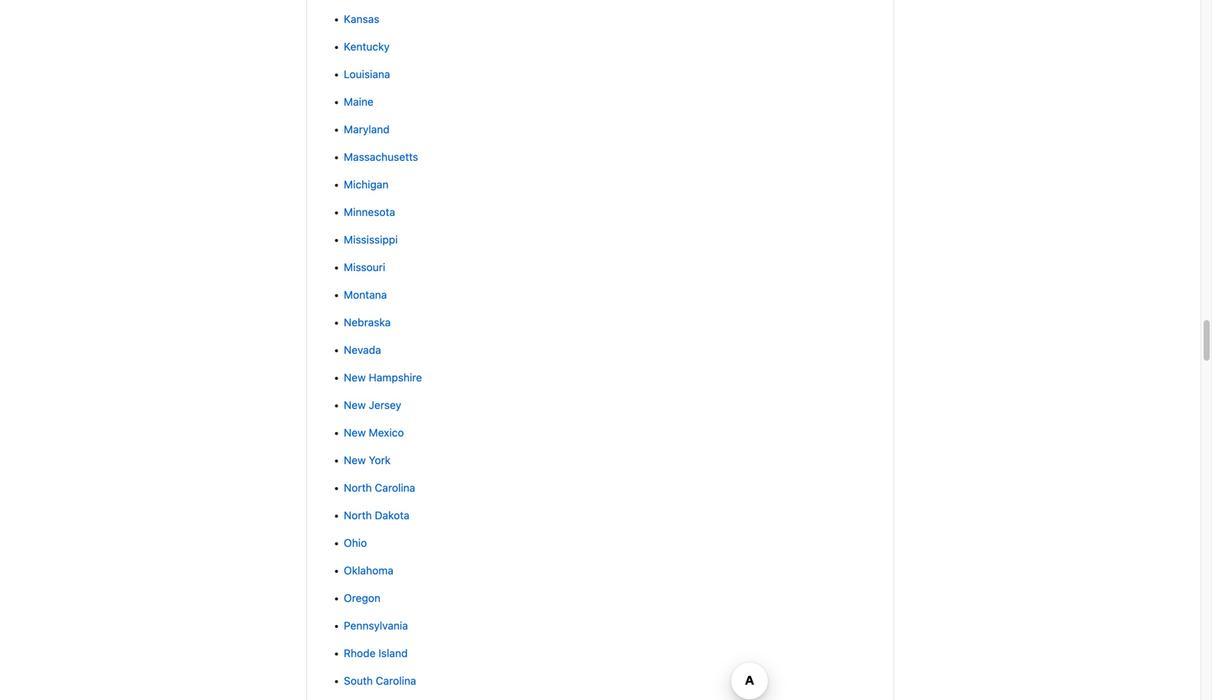 Task type: vqa. For each thing, say whether or not it's contained in the screenshot.
NEW YORK Link at bottom left
yes



Task type: describe. For each thing, give the bounding box(es) containing it.
carolina for south carolina
[[376, 675, 416, 687]]

oregon
[[344, 592, 381, 605]]

kansas
[[344, 13, 380, 25]]

maryland link
[[344, 123, 390, 136]]

pennsylvania link
[[344, 620, 408, 632]]

new jersey
[[344, 399, 402, 412]]

minnesota
[[344, 206, 395, 218]]

south carolina
[[344, 675, 416, 687]]

new jersey link
[[344, 399, 402, 412]]

montana
[[344, 289, 387, 301]]

hampshire
[[369, 371, 422, 384]]

north for north carolina
[[344, 482, 372, 494]]

mexico
[[369, 427, 404, 439]]

mississippi link
[[344, 233, 398, 246]]

rhode island
[[344, 647, 408, 660]]

north carolina
[[344, 482, 416, 494]]

michigan link
[[344, 178, 389, 191]]

maryland
[[344, 123, 390, 136]]

ohio link
[[344, 537, 367, 549]]

michigan
[[344, 178, 389, 191]]

new hampshire
[[344, 371, 422, 384]]

oregon link
[[344, 592, 381, 605]]

kentucky link
[[344, 40, 390, 53]]

jersey
[[369, 399, 402, 412]]

nevada link
[[344, 344, 381, 356]]

louisiana link
[[344, 68, 390, 81]]

south
[[344, 675, 373, 687]]

massachusetts link
[[344, 151, 418, 163]]

north dakota link
[[344, 509, 410, 522]]

mississippi
[[344, 233, 398, 246]]

kentucky
[[344, 40, 390, 53]]

oklahoma link
[[344, 564, 394, 577]]

nevada
[[344, 344, 381, 356]]

new york
[[344, 454, 391, 467]]

new mexico link
[[344, 427, 404, 439]]



Task type: locate. For each thing, give the bounding box(es) containing it.
north dakota
[[344, 509, 410, 522]]

louisiana
[[344, 68, 390, 81]]

0 vertical spatial north
[[344, 482, 372, 494]]

new
[[344, 371, 366, 384], [344, 399, 366, 412], [344, 427, 366, 439], [344, 454, 366, 467]]

1 vertical spatial north
[[344, 509, 372, 522]]

oklahoma
[[344, 564, 394, 577]]

montana link
[[344, 289, 387, 301]]

maine link
[[344, 96, 374, 108]]

1 north from the top
[[344, 482, 372, 494]]

rhode
[[344, 647, 376, 660]]

missouri link
[[344, 261, 386, 274]]

massachusetts
[[344, 151, 418, 163]]

new for new hampshire
[[344, 371, 366, 384]]

new for new jersey
[[344, 399, 366, 412]]

new for new york
[[344, 454, 366, 467]]

minnesota link
[[344, 206, 395, 218]]

4 new from the top
[[344, 454, 366, 467]]

missouri
[[344, 261, 386, 274]]

new left york at the bottom
[[344, 454, 366, 467]]

ohio
[[344, 537, 367, 549]]

maine
[[344, 96, 374, 108]]

0 vertical spatial carolina
[[375, 482, 416, 494]]

north
[[344, 482, 372, 494], [344, 509, 372, 522]]

carolina for north carolina
[[375, 482, 416, 494]]

north up ohio
[[344, 509, 372, 522]]

carolina up dakota
[[375, 482, 416, 494]]

rhode island link
[[344, 647, 408, 660]]

south carolina link
[[344, 675, 416, 687]]

dakota
[[375, 509, 410, 522]]

new york link
[[344, 454, 391, 467]]

nebraska link
[[344, 316, 391, 329]]

new for new mexico
[[344, 427, 366, 439]]

new up new york link
[[344, 427, 366, 439]]

new mexico
[[344, 427, 404, 439]]

2 new from the top
[[344, 399, 366, 412]]

kansas link
[[344, 13, 380, 25]]

carolina down the island
[[376, 675, 416, 687]]

1 new from the top
[[344, 371, 366, 384]]

carolina
[[375, 482, 416, 494], [376, 675, 416, 687]]

north for north dakota
[[344, 509, 372, 522]]

pennsylvania
[[344, 620, 408, 632]]

york
[[369, 454, 391, 467]]

new hampshire link
[[344, 371, 422, 384]]

2 north from the top
[[344, 509, 372, 522]]

new down nevada
[[344, 371, 366, 384]]

nebraska
[[344, 316, 391, 329]]

north carolina link
[[344, 482, 416, 494]]

north down new york
[[344, 482, 372, 494]]

3 new from the top
[[344, 427, 366, 439]]

island
[[379, 647, 408, 660]]

new left jersey
[[344, 399, 366, 412]]

1 vertical spatial carolina
[[376, 675, 416, 687]]



